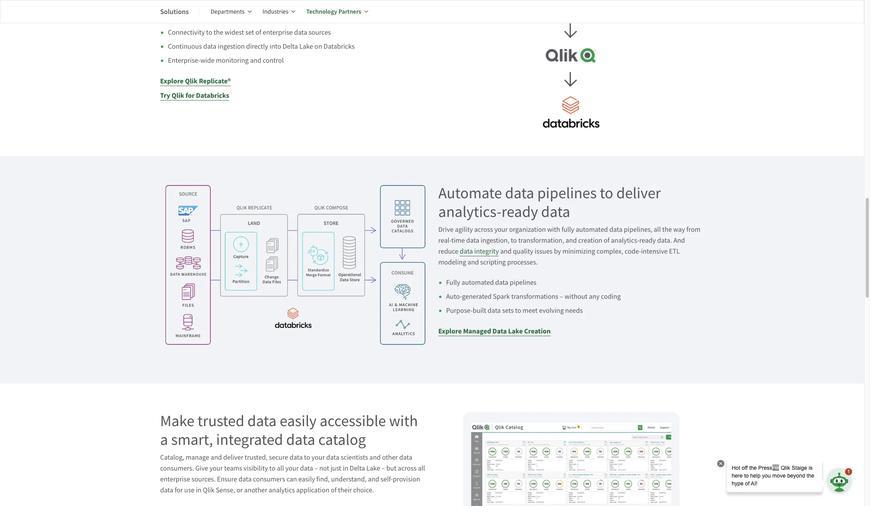Task type: locate. For each thing, give the bounding box(es) containing it.
databricks down replicate®
[[196, 91, 229, 100]]

delta right into at the left
[[283, 42, 298, 51]]

data science and data analytics
[[160, 0, 425, 17]]

by
[[554, 247, 561, 256]]

0 vertical spatial data.
[[301, 8, 315, 17]]

lake right data
[[509, 327, 523, 336]]

enterprise
[[263, 28, 293, 37], [160, 475, 190, 484]]

–
[[560, 292, 564, 301], [315, 464, 318, 473], [382, 464, 385, 473]]

data left 'sources'
[[294, 28, 307, 37]]

enterprise-wide monitoring and control
[[168, 56, 284, 65]]

monitoring
[[216, 56, 249, 65]]

continuous data ingestion directly into delta lake on databricks
[[168, 42, 355, 51]]

ensure
[[217, 475, 237, 484]]

0 horizontal spatial lake
[[299, 42, 313, 51]]

1 horizontal spatial of
[[331, 486, 337, 495]]

make
[[160, 411, 195, 431]]

qlik for explore
[[185, 77, 198, 86]]

analytics- inside "drive agility across your organization with fully automated data pipelines, all the way from real-time data ingestion, to transformation, and creation of analytics-ready data. and reduce"
[[611, 236, 640, 245]]

0 horizontal spatial databricks
[[196, 91, 229, 100]]

1 vertical spatial in
[[196, 486, 202, 495]]

1 vertical spatial lake
[[509, 327, 523, 336]]

1 vertical spatial analytics
[[269, 486, 295, 495]]

1 vertical spatial enterprise
[[160, 475, 190, 484]]

analytics down can
[[269, 486, 295, 495]]

across up the provision
[[398, 464, 417, 473]]

data integrity
[[460, 247, 499, 256]]

deliver
[[617, 183, 661, 203], [223, 453, 243, 462]]

pipelines up fully
[[538, 183, 597, 203]]

and
[[414, 0, 425, 6], [250, 56, 261, 65], [566, 236, 577, 245], [501, 247, 512, 256], [468, 258, 479, 267], [211, 453, 222, 462], [370, 453, 381, 462], [368, 475, 379, 484]]

technology partners link
[[307, 2, 369, 21]]

0 vertical spatial analytics-
[[439, 202, 502, 222]]

and right manage
[[211, 453, 222, 462]]

the left widest
[[214, 28, 223, 37]]

– left not
[[315, 464, 318, 473]]

with inside make trusted data easily accessible with a smart, integrated data catalog catalog, manage and deliver trusted, secure data to your data scientists and other data consumers. give your teams visibility to all your data – not just in delta lake – but across all enterprise sources. ensure data consumers can easily find, understand, and self-provision data for use in qlik sense, or another analytics application of their choice.
[[389, 411, 418, 431]]

0 horizontal spatial all
[[277, 464, 284, 473]]

deliver up the pipelines, in the right top of the page
[[617, 183, 661, 203]]

illustration showing how qlik brings data from a variety of sources to databricks. image
[[439, 0, 704, 128]]

set
[[246, 28, 254, 37]]

0 vertical spatial explore
[[160, 77, 184, 86]]

data down "time"
[[460, 247, 473, 256]]

1 horizontal spatial data.
[[658, 236, 672, 245]]

data inside data integrity link
[[460, 247, 473, 256]]

all right the pipelines, in the right top of the page
[[654, 225, 661, 234]]

delta down scientists
[[350, 464, 365, 473]]

spark
[[493, 292, 510, 301]]

0 horizontal spatial of
[[256, 28, 261, 37]]

0 vertical spatial qlik
[[185, 77, 198, 86]]

and right "science"
[[414, 0, 425, 6]]

data. right date
[[301, 8, 315, 17]]

and left the self-
[[368, 475, 379, 484]]

all inside "drive agility across your organization with fully automated data pipelines, all the way from real-time data ingestion, to transformation, and creation of analytics-ready data. and reduce"
[[654, 225, 661, 234]]

2 horizontal spatial lake
[[509, 327, 523, 336]]

their
[[338, 486, 352, 495]]

data up trusted,
[[248, 411, 277, 431]]

managed
[[463, 327, 491, 336]]

0 horizontal spatial with
[[232, 8, 245, 17]]

0 horizontal spatial –
[[315, 464, 318, 473]]

0 horizontal spatial pipelines
[[510, 278, 537, 287]]

0 vertical spatial enterprise
[[263, 28, 293, 37]]

0 vertical spatial in
[[343, 464, 348, 473]]

1 vertical spatial of
[[604, 236, 610, 245]]

1 horizontal spatial –
[[382, 464, 385, 473]]

for left use
[[175, 486, 183, 495]]

0 horizontal spatial automated
[[462, 278, 494, 287]]

data
[[376, 0, 389, 6], [160, 8, 173, 17], [294, 28, 307, 37], [203, 42, 216, 51], [505, 183, 534, 203], [541, 202, 571, 222], [610, 225, 623, 234], [466, 236, 480, 245], [460, 247, 473, 256], [496, 278, 509, 287], [488, 307, 501, 315], [248, 411, 277, 431], [286, 430, 315, 450], [290, 453, 303, 462], [326, 453, 340, 462], [399, 453, 413, 462], [300, 464, 313, 473], [239, 475, 252, 484], [160, 486, 173, 495]]

1 vertical spatial explore
[[439, 327, 462, 336]]

1 vertical spatial qlik
[[172, 91, 184, 100]]

analytics up connectivity
[[175, 8, 201, 17]]

data up the or
[[239, 475, 252, 484]]

0 vertical spatial for
[[186, 91, 195, 100]]

analytics- up code-
[[611, 236, 640, 245]]

your right give
[[210, 464, 223, 473]]

0 horizontal spatial enterprise
[[160, 475, 190, 484]]

across up ingestion,
[[475, 225, 493, 234]]

analytics- inside the automate data pipelines to deliver analytics-ready data
[[439, 202, 502, 222]]

1 horizontal spatial analytics-
[[611, 236, 640, 245]]

0 horizontal spatial in
[[196, 486, 202, 495]]

qlik
[[185, 77, 198, 86], [172, 91, 184, 100], [203, 486, 215, 495]]

the left way
[[663, 225, 672, 234]]

1 horizontal spatial the
[[663, 225, 672, 234]]

fully
[[446, 278, 460, 287]]

– left the without
[[560, 292, 564, 301]]

2 horizontal spatial of
[[604, 236, 610, 245]]

0 vertical spatial delta
[[283, 42, 298, 51]]

0 horizontal spatial explore
[[160, 77, 184, 86]]

enterprise up into at the left
[[263, 28, 293, 37]]

sets
[[502, 307, 514, 315]]

1 horizontal spatial delta
[[350, 464, 365, 473]]

for down explore qlik replicate® link
[[186, 91, 195, 100]]

creation
[[579, 236, 603, 245]]

databricks
[[324, 42, 355, 51], [196, 91, 229, 100]]

a
[[160, 430, 168, 450]]

and down directly at the top of page
[[250, 56, 261, 65]]

2 horizontal spatial with
[[548, 225, 560, 234]]

ready up organization
[[502, 202, 538, 222]]

drive agility across your organization with fully automated data pipelines, all the way from real-time data ingestion, to transformation, and creation of analytics-ready data. and reduce
[[439, 225, 701, 256]]

data left not
[[300, 464, 313, 473]]

1 vertical spatial deliver
[[223, 453, 243, 462]]

automated up creation
[[576, 225, 608, 234]]

from
[[687, 225, 701, 234]]

1 horizontal spatial automated
[[576, 225, 608, 234]]

analytics- up agility
[[439, 202, 502, 222]]

control
[[263, 56, 284, 65]]

accessible
[[320, 411, 386, 431]]

and down data integrity link
[[468, 258, 479, 267]]

1 horizontal spatial across
[[475, 225, 493, 234]]

not
[[319, 464, 329, 473]]

0 vertical spatial pipelines
[[538, 183, 597, 203]]

ready up intensive
[[640, 236, 656, 245]]

minimizing
[[563, 247, 596, 256]]

0 vertical spatial databricks
[[324, 42, 355, 51]]

pipelines inside the automate data pipelines to deliver analytics-ready data
[[538, 183, 597, 203]]

ready inside "drive agility across your organization with fully automated data pipelines, all the way from real-time data ingestion, to transformation, and creation of analytics-ready data. and reduce"
[[640, 236, 656, 245]]

with inside "drive agility across your organization with fully automated data pipelines, all the way from real-time data ingestion, to transformation, and creation of analytics-ready data. and reduce"
[[548, 225, 560, 234]]

and quality issues by minimizing complex, code-intensive etl modeling and scripting processes.
[[439, 247, 680, 267]]

architecture diagram illustrating how qlik data integration products can work with databricks to transform raw data into analyitcs-ready information. image
[[160, 184, 426, 347]]

0 horizontal spatial analytics
[[175, 8, 201, 17]]

and left other
[[370, 453, 381, 462]]

analytics-
[[439, 202, 502, 222], [611, 236, 640, 245]]

your up ingestion,
[[495, 225, 508, 234]]

explore for explore qlik replicate®
[[160, 77, 184, 86]]

lake left but
[[367, 464, 380, 473]]

way
[[674, 225, 685, 234]]

your
[[495, 225, 508, 234], [312, 453, 325, 462], [210, 464, 223, 473], [286, 464, 299, 473]]

explore managed data lake creation
[[439, 327, 551, 336]]

processes.
[[507, 258, 538, 267]]

deliver up teams
[[223, 453, 243, 462]]

1 vertical spatial across
[[398, 464, 417, 473]]

up-
[[268, 8, 278, 17]]

data.
[[301, 8, 315, 17], [658, 236, 672, 245]]

and down fully
[[566, 236, 577, 245]]

databricks right on
[[324, 42, 355, 51]]

explore managed data lake creation link
[[439, 327, 551, 337]]

all up the provision
[[418, 464, 425, 473]]

1 vertical spatial data.
[[658, 236, 672, 245]]

qlik down sources.
[[203, 486, 215, 495]]

all down "secure"
[[277, 464, 284, 473]]

code-
[[625, 247, 642, 256]]

across inside make trusted data easily accessible with a smart, integrated data catalog catalog, manage and deliver trusted, secure data to your data scientists and other data consumers. give your teams visibility to all your data – not just in delta lake – but across all enterprise sources. ensure data consumers can easily find, understand, and self-provision data for use in qlik sense, or another analytics application of their choice.
[[398, 464, 417, 473]]

1 horizontal spatial for
[[186, 91, 195, 100]]

2 horizontal spatial –
[[560, 292, 564, 301]]

pipelines up auto-generated spark transformations – without any coding
[[510, 278, 537, 287]]

drive
[[439, 225, 454, 234]]

date
[[286, 8, 299, 17]]

try qlik for databricks link
[[160, 91, 229, 101]]

to inside "drive agility across your organization with fully automated data pipelines, all the way from real-time data ingestion, to transformation, and creation of analytics-ready data. and reduce"
[[511, 236, 517, 245]]

choice.
[[353, 486, 374, 495]]

teams
[[224, 464, 242, 473]]

ready inside the automate data pipelines to deliver analytics-ready data
[[502, 202, 538, 222]]

1 horizontal spatial lake
[[367, 464, 380, 473]]

technology
[[307, 7, 337, 16]]

and inside data science and data analytics
[[414, 0, 425, 6]]

data left sets
[[488, 307, 501, 315]]

2 horizontal spatial qlik
[[203, 486, 215, 495]]

0 vertical spatial across
[[475, 225, 493, 234]]

0 horizontal spatial the
[[214, 28, 223, 37]]

automated up generated
[[462, 278, 494, 287]]

2 horizontal spatial all
[[654, 225, 661, 234]]

fully
[[562, 225, 575, 234]]

data up "secure"
[[286, 430, 315, 450]]

automated
[[576, 225, 608, 234], [462, 278, 494, 287]]

intensive
[[641, 247, 668, 256]]

catalog,
[[160, 453, 184, 462]]

1 vertical spatial the
[[663, 225, 672, 234]]

with for accessible
[[389, 411, 418, 431]]

data integrity link
[[460, 247, 499, 257]]

consumers.
[[160, 464, 194, 473]]

1 horizontal spatial pipelines
[[538, 183, 597, 203]]

of right "set"
[[256, 28, 261, 37]]

departments
[[211, 8, 245, 16]]

1 horizontal spatial deliver
[[617, 183, 661, 203]]

of up complex,
[[604, 236, 610, 245]]

explore up try
[[160, 77, 184, 86]]

of
[[256, 28, 261, 37], [604, 236, 610, 245], [331, 486, 337, 495]]

1 horizontal spatial qlik
[[185, 77, 198, 86]]

in right just
[[343, 464, 348, 473]]

0 horizontal spatial analytics-
[[439, 202, 502, 222]]

0 horizontal spatial qlik
[[172, 91, 184, 100]]

0 vertical spatial deliver
[[617, 183, 661, 203]]

2 vertical spatial lake
[[367, 464, 380, 473]]

data. left and
[[658, 236, 672, 245]]

2 vertical spatial qlik
[[203, 486, 215, 495]]

1 horizontal spatial explore
[[439, 327, 462, 336]]

delta
[[283, 42, 298, 51], [350, 464, 365, 473]]

data up spark
[[496, 278, 509, 287]]

enterprise down consumers.
[[160, 475, 190, 484]]

and inside "drive agility across your organization with fully automated data pipelines, all the way from real-time data ingestion, to transformation, and creation of analytics-ready data. and reduce"
[[566, 236, 577, 245]]

any
[[589, 292, 600, 301]]

qlik up try qlik for databricks
[[185, 77, 198, 86]]

0 vertical spatial automated
[[576, 225, 608, 234]]

of left "their"
[[331, 486, 337, 495]]

integrity
[[475, 247, 499, 256]]

0 horizontal spatial ready
[[502, 202, 538, 222]]

data up connectivity
[[160, 8, 173, 17]]

1 horizontal spatial analytics
[[269, 486, 295, 495]]

connectivity
[[168, 28, 205, 37]]

explore qlik replicate® link
[[160, 77, 231, 86]]

qlik right try
[[172, 91, 184, 100]]

0 horizontal spatial across
[[398, 464, 417, 473]]

trusted
[[198, 411, 244, 431]]

1 vertical spatial automated
[[462, 278, 494, 287]]

ready
[[502, 202, 538, 222], [640, 236, 656, 245]]

explore down purpose- at the right bottom
[[439, 327, 462, 336]]

modeling
[[439, 258, 466, 267]]

pipelines
[[538, 183, 597, 203], [510, 278, 537, 287]]

ingestion
[[218, 42, 245, 51]]

meet
[[523, 307, 538, 315]]

explore qlik replicate®
[[160, 77, 231, 86]]

1 horizontal spatial with
[[389, 411, 418, 431]]

analytics inside make trusted data easily accessible with a smart, integrated data catalog catalog, manage and deliver trusted, secure data to your data scientists and other data consumers. give your teams visibility to all your data – not just in delta lake – but across all enterprise sources. ensure data consumers can easily find, understand, and self-provision data for use in qlik sense, or another analytics application of their choice.
[[269, 486, 295, 495]]

2 vertical spatial of
[[331, 486, 337, 495]]

1 horizontal spatial enterprise
[[263, 28, 293, 37]]

1 horizontal spatial ready
[[640, 236, 656, 245]]

0 vertical spatial ready
[[502, 202, 538, 222]]

in right use
[[196, 486, 202, 495]]

lake left on
[[299, 42, 313, 51]]

1 vertical spatial delta
[[350, 464, 365, 473]]

1 vertical spatial for
[[175, 486, 183, 495]]

1 horizontal spatial databricks
[[324, 42, 355, 51]]

1 horizontal spatial all
[[418, 464, 425, 473]]

self-
[[381, 475, 393, 484]]

needs
[[566, 307, 583, 315]]

0 horizontal spatial for
[[175, 486, 183, 495]]

1 vertical spatial ready
[[640, 236, 656, 245]]

– left but
[[382, 464, 385, 473]]

0 horizontal spatial delta
[[283, 42, 298, 51]]

data left use
[[160, 486, 173, 495]]

auto-generated spark transformations – without any coding
[[446, 292, 621, 301]]

visibility
[[244, 464, 268, 473]]

1 vertical spatial analytics-
[[611, 236, 640, 245]]

2 vertical spatial with
[[389, 411, 418, 431]]

0 vertical spatial analytics
[[175, 8, 201, 17]]

scripting
[[481, 258, 506, 267]]

1 vertical spatial with
[[548, 225, 560, 234]]

evolving
[[539, 307, 564, 315]]

industries link
[[263, 2, 296, 21]]

data left "science"
[[376, 0, 389, 6]]

science
[[390, 0, 412, 6]]

scientists
[[341, 453, 368, 462]]

to inside the automate data pipelines to deliver analytics-ready data
[[600, 183, 614, 203]]

0 horizontal spatial deliver
[[223, 453, 243, 462]]

qlik inside make trusted data easily accessible with a smart, integrated data catalog catalog, manage and deliver trusted, secure data to your data scientists and other data consumers. give your teams visibility to all your data – not just in delta lake – but across all enterprise sources. ensure data consumers can easily find, understand, and self-provision data for use in qlik sense, or another analytics application of their choice.
[[203, 486, 215, 495]]



Task type: vqa. For each thing, say whether or not it's contained in the screenshot.
THE CLOSE SEARCH ICON
no



Task type: describe. For each thing, give the bounding box(es) containing it.
manage
[[186, 453, 209, 462]]

of inside "drive agility across your organization with fully automated data pipelines, all the way from real-time data ingestion, to transformation, and creation of analytics-ready data. and reduce"
[[604, 236, 610, 245]]

organization
[[509, 225, 546, 234]]

always
[[247, 8, 267, 17]]

reduce
[[439, 247, 459, 256]]

data
[[493, 327, 507, 336]]

1 vertical spatial databricks
[[196, 91, 229, 100]]

purpose-
[[446, 307, 473, 315]]

a dashboard screenshot of qlik sense's enterprise-scale data catalog image
[[439, 412, 704, 506]]

across inside "drive agility across your organization with fully automated data pipelines, all the way from real-time data ingestion, to transformation, and creation of analytics-ready data. and reduce"
[[475, 225, 493, 234]]

into
[[270, 42, 281, 51]]

solutions menu bar
[[160, 2, 379, 21]]

lake inside make trusted data easily accessible with a smart, integrated data catalog catalog, manage and deliver trusted, secure data to your data scientists and other data consumers. give your teams visibility to all your data – not just in delta lake – but across all enterprise sources. ensure data consumers can easily find, understand, and self-provision data for use in qlik sense, or another analytics application of their choice.
[[367, 464, 380, 473]]

give
[[195, 464, 208, 473]]

try
[[160, 91, 170, 100]]

auto-
[[446, 292, 462, 301]]

continuous
[[168, 42, 202, 51]]

1 horizontal spatial in
[[343, 464, 348, 473]]

coding
[[601, 292, 621, 301]]

smart,
[[171, 430, 213, 450]]

integrated
[[216, 430, 283, 450]]

sources.
[[192, 475, 216, 484]]

data science and data analytics link
[[160, 0, 425, 17]]

qlik for try
[[172, 91, 184, 100]]

but
[[387, 464, 397, 473]]

initiatives with always up-to-date data.
[[201, 8, 315, 17]]

just
[[331, 464, 341, 473]]

0 vertical spatial of
[[256, 28, 261, 37]]

data up fully
[[541, 202, 571, 222]]

technology partners
[[307, 7, 361, 16]]

to-
[[278, 8, 286, 17]]

initiatives
[[202, 8, 231, 17]]

built
[[473, 307, 487, 315]]

1 vertical spatial easily
[[299, 475, 315, 484]]

connectivity to the widest set of enterprise data sources
[[168, 28, 331, 37]]

sources
[[309, 28, 331, 37]]

etl
[[669, 247, 680, 256]]

data up data integrity
[[466, 236, 480, 245]]

0 horizontal spatial data.
[[301, 8, 315, 17]]

without
[[565, 292, 588, 301]]

solutions
[[160, 7, 189, 16]]

0 vertical spatial easily
[[280, 411, 317, 431]]

can
[[287, 475, 297, 484]]

with for organization
[[548, 225, 560, 234]]

other
[[382, 453, 398, 462]]

0 vertical spatial with
[[232, 8, 245, 17]]

delta inside make trusted data easily accessible with a smart, integrated data catalog catalog, manage and deliver trusted, secure data to your data scientists and other data consumers. give your teams visibility to all your data – not just in delta lake – but across all enterprise sources. ensure data consumers can easily find, understand, and self-provision data for use in qlik sense, or another analytics application of their choice.
[[350, 464, 365, 473]]

find,
[[317, 475, 330, 484]]

departments link
[[211, 2, 252, 21]]

consumers
[[253, 475, 285, 484]]

pipelines,
[[624, 225, 653, 234]]

use
[[184, 486, 195, 495]]

your up can
[[286, 464, 299, 473]]

transformation,
[[519, 236, 564, 245]]

data up wide at the left top
[[203, 42, 216, 51]]

provision
[[393, 475, 420, 484]]

another
[[244, 486, 267, 495]]

try qlik for databricks
[[160, 91, 229, 100]]

data up just
[[326, 453, 340, 462]]

1 vertical spatial pipelines
[[510, 278, 537, 287]]

0 vertical spatial lake
[[299, 42, 313, 51]]

directly
[[246, 42, 268, 51]]

widest
[[225, 28, 244, 37]]

complex,
[[597, 247, 624, 256]]

deliver inside the automate data pipelines to deliver analytics-ready data
[[617, 183, 661, 203]]

wide
[[200, 56, 215, 65]]

data up organization
[[505, 183, 534, 203]]

make trusted data easily accessible with a smart, integrated data catalog catalog, manage and deliver trusted, secure data to your data scientists and other data consumers. give your teams visibility to all your data – not just in delta lake – but across all enterprise sources. ensure data consumers can easily find, understand, and self-provision data for use in qlik sense, or another analytics application of their choice.
[[160, 411, 425, 495]]

quality
[[513, 247, 534, 256]]

and down ingestion,
[[501, 247, 512, 256]]

transformations
[[512, 292, 559, 301]]

real-
[[439, 236, 452, 245]]

data. inside "drive agility across your organization with fully automated data pipelines, all the way from real-time data ingestion, to transformation, and creation of analytics-ready data. and reduce"
[[658, 236, 672, 245]]

the inside "drive agility across your organization with fully automated data pipelines, all the way from real-time data ingestion, to transformation, and creation of analytics-ready data. and reduce"
[[663, 225, 672, 234]]

0 vertical spatial the
[[214, 28, 223, 37]]

data left the pipelines, in the right top of the page
[[610, 225, 623, 234]]

ingestion,
[[481, 236, 510, 245]]

trusted,
[[245, 453, 268, 462]]

data right "secure"
[[290, 453, 303, 462]]

automate
[[439, 183, 502, 203]]

your up not
[[312, 453, 325, 462]]

your inside "drive agility across your organization with fully automated data pipelines, all the way from real-time data ingestion, to transformation, and creation of analytics-ready data. and reduce"
[[495, 225, 508, 234]]

automated inside "drive agility across your organization with fully automated data pipelines, all the way from real-time data ingestion, to transformation, and creation of analytics-ready data. and reduce"
[[576, 225, 608, 234]]

enterprise inside make trusted data easily accessible with a smart, integrated data catalog catalog, manage and deliver trusted, secure data to your data scientists and other data consumers. give your teams visibility to all your data – not just in delta lake – but across all enterprise sources. ensure data consumers can easily find, understand, and self-provision data for use in qlik sense, or another analytics application of their choice.
[[160, 475, 190, 484]]

data right other
[[399, 453, 413, 462]]

fully automated data pipelines
[[446, 278, 537, 287]]

replicate®
[[199, 77, 231, 86]]

automate data pipelines to deliver analytics-ready data
[[439, 183, 661, 222]]

for inside make trusted data easily accessible with a smart, integrated data catalog catalog, manage and deliver trusted, secure data to your data scientists and other data consumers. give your teams visibility to all your data – not just in delta lake – but across all enterprise sources. ensure data consumers can easily find, understand, and self-provision data for use in qlik sense, or another analytics application of their choice.
[[175, 486, 183, 495]]

enterprise-
[[168, 56, 200, 65]]

deliver inside make trusted data easily accessible with a smart, integrated data catalog catalog, manage and deliver trusted, secure data to your data scientists and other data consumers. give your teams visibility to all your data – not just in delta lake – but across all enterprise sources. ensure data consumers can easily find, understand, and self-provision data for use in qlik sense, or another analytics application of their choice.
[[223, 453, 243, 462]]

catalog
[[319, 430, 366, 450]]

generated
[[462, 292, 492, 301]]

on
[[315, 42, 322, 51]]

of inside make trusted data easily accessible with a smart, integrated data catalog catalog, manage and deliver trusted, secure data to your data scientists and other data consumers. give your teams visibility to all your data – not just in delta lake – but across all enterprise sources. ensure data consumers can easily find, understand, and self-provision data for use in qlik sense, or another analytics application of their choice.
[[331, 486, 337, 495]]

application
[[296, 486, 330, 495]]

industries
[[263, 8, 289, 16]]

purpose-built data sets to meet evolving needs
[[446, 307, 583, 315]]

understand,
[[331, 475, 367, 484]]

analytics inside data science and data analytics
[[175, 8, 201, 17]]

lake inside "explore managed data lake creation" link
[[509, 327, 523, 336]]

explore for explore managed data lake creation
[[439, 327, 462, 336]]



